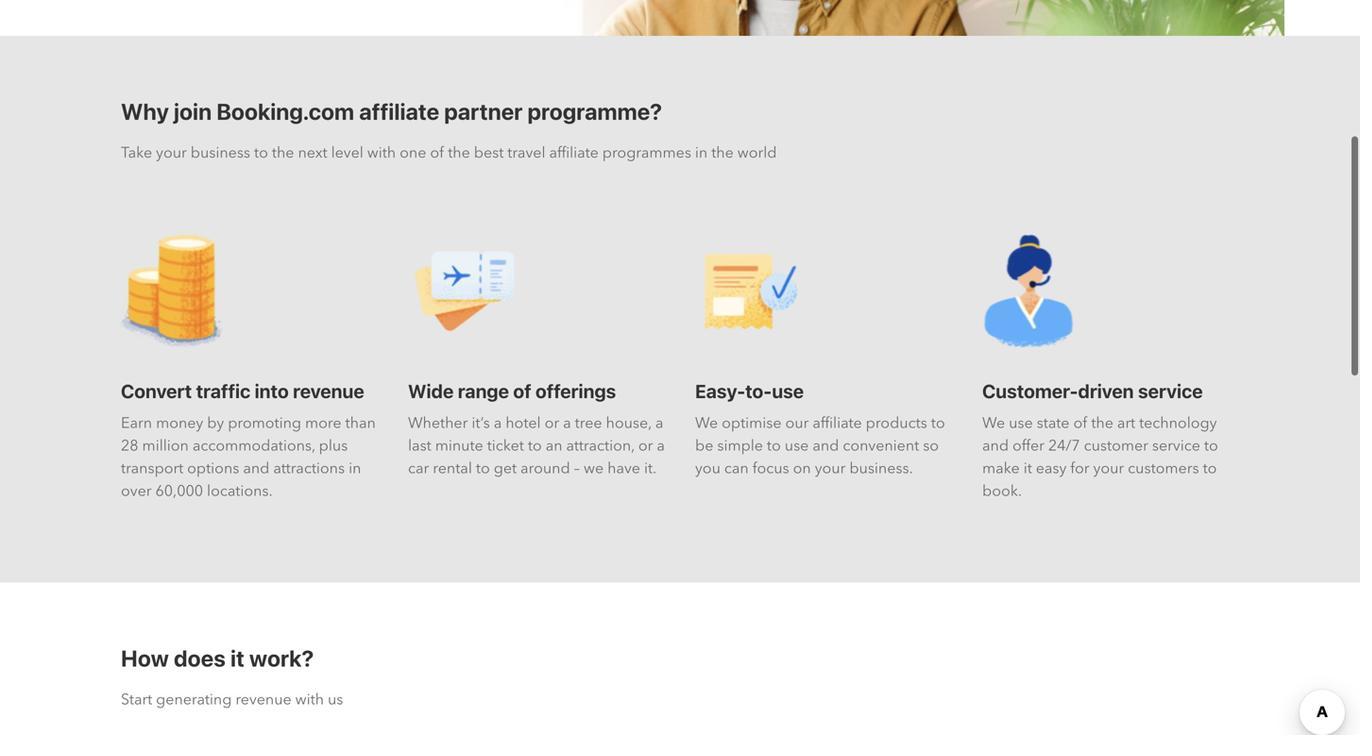 Task type: describe. For each thing, give the bounding box(es) containing it.
promoting
[[228, 413, 301, 434]]

generating
[[156, 690, 232, 711]]

to left get
[[476, 459, 490, 479]]

it.
[[644, 459, 657, 479]]

simple
[[717, 436, 763, 457]]

affiliate for our
[[813, 413, 862, 434]]

offer
[[1013, 436, 1045, 457]]

us
[[328, 690, 343, 711]]

we optimise our affiliate products to be simple to use and convenient so you can focus on your business.
[[695, 413, 945, 479]]

0 vertical spatial in
[[695, 143, 708, 163]]

and inside we use state of the art technology and offer 24/7 customer service to make it easy for your customers to book.
[[982, 436, 1009, 457]]

state
[[1037, 413, 1070, 434]]

booking.com
[[217, 98, 354, 125]]

in inside the earn money by promoting more than 28 million accommodations, plus transport options and attractions in over 60,000 locations.
[[349, 459, 361, 479]]

1 horizontal spatial with
[[367, 143, 396, 163]]

by
[[207, 413, 224, 434]]

how
[[121, 646, 169, 672]]

we use state of the art technology and offer 24/7 customer service to make it easy for your customers to book.
[[982, 413, 1218, 502]]

a right it's
[[494, 413, 502, 434]]

plus
[[319, 436, 348, 457]]

24/7
[[1048, 436, 1080, 457]]

world
[[738, 143, 777, 163]]

hotel
[[506, 413, 541, 434]]

optimise
[[722, 413, 782, 434]]

accommodations,
[[193, 436, 315, 457]]

of inside we use state of the art technology and offer 24/7 customer service to make it easy for your customers to book.
[[1074, 413, 1088, 434]]

million
[[142, 436, 189, 457]]

for
[[1071, 459, 1090, 479]]

book.
[[982, 481, 1022, 502]]

work?
[[249, 646, 314, 672]]

customer-driven service
[[982, 380, 1203, 402]]

so
[[923, 436, 939, 457]]

1 horizontal spatial revenue
[[293, 380, 364, 402]]

the left "best"
[[448, 143, 470, 163]]

customer-
[[982, 380, 1078, 402]]

and inside the earn money by promoting more than 28 million accommodations, plus transport options and attractions in over 60,000 locations.
[[243, 459, 270, 479]]

and inside we optimise our affiliate products to be simple to use and convenient so you can focus on your business.
[[813, 436, 839, 457]]

offerings
[[536, 380, 616, 402]]

over
[[121, 481, 152, 502]]

around
[[521, 459, 570, 479]]

a left tree
[[563, 413, 571, 434]]

0 vertical spatial use
[[772, 380, 804, 402]]

our
[[786, 413, 809, 434]]

locations.
[[207, 481, 273, 502]]

1 vertical spatial affiliate
[[549, 143, 599, 163]]

last
[[408, 436, 431, 457]]

to left an
[[528, 436, 542, 457]]

0 horizontal spatial it
[[230, 646, 244, 672]]

than
[[345, 413, 376, 434]]

to right business on the top
[[254, 143, 268, 163]]

the left the world
[[712, 143, 734, 163]]

the left next
[[272, 143, 294, 163]]

convert traffic into revenue
[[121, 380, 364, 402]]

60,000
[[155, 481, 203, 502]]

travel
[[508, 143, 546, 163]]

28
[[121, 436, 138, 457]]

customer
[[1084, 436, 1149, 457]]

does
[[174, 646, 226, 672]]

you
[[695, 459, 721, 479]]

use inside we optimise our affiliate products to be simple to use and convenient so you can focus on your business.
[[785, 436, 809, 457]]

why join booking.com affiliate partner programme?
[[121, 98, 662, 125]]

easy-to-use
[[695, 380, 804, 402]]

be
[[695, 436, 714, 457]]

into
[[255, 380, 289, 402]]

driven
[[1078, 380, 1134, 402]]

rental
[[433, 459, 472, 479]]

1 vertical spatial with
[[295, 690, 324, 711]]

wide
[[408, 380, 454, 402]]

take
[[121, 143, 152, 163]]

one
[[400, 143, 426, 163]]

tree
[[575, 413, 602, 434]]

why
[[121, 98, 169, 125]]

to up focus
[[767, 436, 781, 457]]

programmes
[[603, 143, 691, 163]]

convert
[[121, 380, 192, 402]]

service inside we use state of the art technology and offer 24/7 customer service to make it easy for your customers to book.
[[1152, 436, 1201, 457]]

convenient
[[843, 436, 919, 457]]

0 horizontal spatial or
[[545, 413, 559, 434]]

make
[[982, 459, 1020, 479]]

it inside we use state of the art technology and offer 24/7 customer service to make it easy for your customers to book.
[[1024, 459, 1032, 479]]

range
[[458, 380, 509, 402]]

options
[[187, 459, 239, 479]]

0 horizontal spatial revenue
[[236, 690, 292, 711]]

business
[[191, 143, 250, 163]]

0 horizontal spatial of
[[430, 143, 444, 163]]

affiliate for booking.com
[[359, 98, 439, 125]]

business.
[[850, 459, 913, 479]]



Task type: vqa. For each thing, say whether or not it's contained in the screenshot.
destination within Compare And Book Flights With Ease Discover Your Next Dream Destination
no



Task type: locate. For each thing, give the bounding box(es) containing it.
with left one
[[367, 143, 396, 163]]

more
[[305, 413, 342, 434]]

service down "technology"
[[1152, 436, 1201, 457]]

start generating revenue with us
[[121, 690, 343, 711]]

can
[[724, 459, 749, 479]]

0 vertical spatial revenue
[[293, 380, 364, 402]]

an
[[546, 436, 563, 457]]

whether it's a hotel or a tree house, a last minute ticket to an attraction, or a car rental to get around – we have it.
[[408, 413, 665, 479]]

a
[[494, 413, 502, 434], [563, 413, 571, 434], [655, 413, 664, 434], [657, 436, 665, 457]]

programme?
[[528, 98, 662, 125]]

2 horizontal spatial affiliate
[[813, 413, 862, 434]]

1 vertical spatial use
[[1009, 413, 1033, 434]]

of up hotel
[[513, 380, 531, 402]]

money
[[156, 413, 203, 434]]

or
[[545, 413, 559, 434], [638, 436, 653, 457]]

0 horizontal spatial we
[[695, 413, 718, 434]]

to right customers at the right bottom of page
[[1203, 459, 1217, 479]]

your for easy-to-use
[[815, 459, 846, 479]]

your
[[156, 143, 187, 163], [815, 459, 846, 479], [1093, 459, 1124, 479]]

products
[[866, 413, 927, 434]]

technology
[[1139, 413, 1217, 434]]

service
[[1138, 380, 1203, 402], [1152, 436, 1201, 457]]

1 horizontal spatial it
[[1024, 459, 1032, 479]]

2 vertical spatial affiliate
[[813, 413, 862, 434]]

your right on
[[815, 459, 846, 479]]

and
[[813, 436, 839, 457], [982, 436, 1009, 457], [243, 459, 270, 479]]

2 we from the left
[[982, 413, 1005, 434]]

use up the our
[[772, 380, 804, 402]]

next
[[298, 143, 327, 163]]

wide range of offerings
[[408, 380, 616, 402]]

revenue
[[293, 380, 364, 402], [236, 690, 292, 711]]

1 vertical spatial it
[[230, 646, 244, 672]]

art
[[1117, 413, 1136, 434]]

easy
[[1036, 459, 1067, 479]]

0 horizontal spatial with
[[295, 690, 324, 711]]

in right programmes
[[695, 143, 708, 163]]

1 vertical spatial in
[[349, 459, 361, 479]]

earn
[[121, 413, 152, 434]]

the inside we use state of the art technology and offer 24/7 customer service to make it easy for your customers to book.
[[1091, 413, 1114, 434]]

earn money by promoting more than 28 million accommodations, plus transport options and attractions in over 60,000 locations.
[[121, 413, 376, 502]]

we up the be
[[695, 413, 718, 434]]

0 vertical spatial affiliate
[[359, 98, 439, 125]]

with
[[367, 143, 396, 163], [295, 690, 324, 711]]

0 vertical spatial service
[[1138, 380, 1203, 402]]

and left convenient
[[813, 436, 839, 457]]

1 horizontal spatial and
[[813, 436, 839, 457]]

2 horizontal spatial of
[[1074, 413, 1088, 434]]

use inside we use state of the art technology and offer 24/7 customer service to make it easy for your customers to book.
[[1009, 413, 1033, 434]]

we
[[695, 413, 718, 434], [982, 413, 1005, 434]]

–
[[574, 459, 580, 479]]

easy-
[[695, 380, 745, 402]]

car
[[408, 459, 429, 479]]

affiliate right the our
[[813, 413, 862, 434]]

revenue down work?
[[236, 690, 292, 711]]

use up the 'offer'
[[1009, 413, 1033, 434]]

2 horizontal spatial and
[[982, 436, 1009, 457]]

or up it.
[[638, 436, 653, 457]]

use down the our
[[785, 436, 809, 457]]

best
[[474, 143, 504, 163]]

0 vertical spatial with
[[367, 143, 396, 163]]

affiliate up one
[[359, 98, 439, 125]]

we for easy-to-use
[[695, 413, 718, 434]]

start
[[121, 690, 152, 711]]

your right take
[[156, 143, 187, 163]]

your for customer-driven service
[[1093, 459, 1124, 479]]

revenue up more
[[293, 380, 364, 402]]

with left us
[[295, 690, 324, 711]]

traffic
[[196, 380, 250, 402]]

2 vertical spatial of
[[1074, 413, 1088, 434]]

2 vertical spatial use
[[785, 436, 809, 457]]

0 horizontal spatial and
[[243, 459, 270, 479]]

0 vertical spatial of
[[430, 143, 444, 163]]

on
[[793, 459, 811, 479]]

whether
[[408, 413, 468, 434]]

your inside we use state of the art technology and offer 24/7 customer service to make it easy for your customers to book.
[[1093, 459, 1124, 479]]

focus
[[753, 459, 789, 479]]

to-
[[745, 380, 772, 402]]

1 vertical spatial revenue
[[236, 690, 292, 711]]

attraction,
[[566, 436, 635, 457]]

attractions
[[273, 459, 345, 479]]

1 horizontal spatial we
[[982, 413, 1005, 434]]

how does it work?
[[121, 646, 314, 672]]

1 horizontal spatial your
[[815, 459, 846, 479]]

it right does
[[230, 646, 244, 672]]

affiliate
[[359, 98, 439, 125], [549, 143, 599, 163], [813, 413, 862, 434]]

0 vertical spatial or
[[545, 413, 559, 434]]

it's
[[472, 413, 490, 434]]

minute
[[435, 436, 483, 457]]

1 horizontal spatial affiliate
[[549, 143, 599, 163]]

0 vertical spatial it
[[1024, 459, 1032, 479]]

it
[[1024, 459, 1032, 479], [230, 646, 244, 672]]

1 vertical spatial service
[[1152, 436, 1201, 457]]

of right one
[[430, 143, 444, 163]]

your inside we optimise our affiliate products to be simple to use and convenient so you can focus on your business.
[[815, 459, 846, 479]]

a right house,
[[655, 413, 664, 434]]

to up so
[[931, 413, 945, 434]]

it down the 'offer'
[[1024, 459, 1032, 479]]

and down accommodations,
[[243, 459, 270, 479]]

customers
[[1128, 459, 1199, 479]]

the
[[272, 143, 294, 163], [448, 143, 470, 163], [712, 143, 734, 163], [1091, 413, 1114, 434]]

we for customer-driven service
[[982, 413, 1005, 434]]

we inside we use state of the art technology and offer 24/7 customer service to make it easy for your customers to book.
[[982, 413, 1005, 434]]

affiliate inside we optimise our affiliate products to be simple to use and convenient so you can focus on your business.
[[813, 413, 862, 434]]

to
[[254, 143, 268, 163], [931, 413, 945, 434], [528, 436, 542, 457], [767, 436, 781, 457], [1204, 436, 1218, 457], [476, 459, 490, 479], [1203, 459, 1217, 479]]

take your business to the next level with one of the best travel affiliate programmes in the world
[[121, 143, 777, 163]]

house,
[[606, 413, 652, 434]]

a left the be
[[657, 436, 665, 457]]

1 vertical spatial or
[[638, 436, 653, 457]]

your down customer
[[1093, 459, 1124, 479]]

level
[[331, 143, 363, 163]]

ticket
[[487, 436, 524, 457]]

and up make
[[982, 436, 1009, 457]]

1 we from the left
[[695, 413, 718, 434]]

use
[[772, 380, 804, 402], [1009, 413, 1033, 434], [785, 436, 809, 457]]

service up "technology"
[[1138, 380, 1203, 402]]

we up make
[[982, 413, 1005, 434]]

the left art on the right
[[1091, 413, 1114, 434]]

we
[[584, 459, 604, 479]]

1 horizontal spatial or
[[638, 436, 653, 457]]

transport
[[121, 459, 183, 479]]

0 horizontal spatial affiliate
[[359, 98, 439, 125]]

0 horizontal spatial in
[[349, 459, 361, 479]]

partner
[[444, 98, 523, 125]]

or up an
[[545, 413, 559, 434]]

get
[[494, 459, 517, 479]]

1 horizontal spatial of
[[513, 380, 531, 402]]

in
[[695, 143, 708, 163], [349, 459, 361, 479]]

of
[[430, 143, 444, 163], [513, 380, 531, 402], [1074, 413, 1088, 434]]

affiliate down programme?
[[549, 143, 599, 163]]

we inside we optimise our affiliate products to be simple to use and convenient so you can focus on your business.
[[695, 413, 718, 434]]

0 horizontal spatial your
[[156, 143, 187, 163]]

2 horizontal spatial your
[[1093, 459, 1124, 479]]

to down "technology"
[[1204, 436, 1218, 457]]

1 vertical spatial of
[[513, 380, 531, 402]]

have
[[608, 459, 640, 479]]

in down "than"
[[349, 459, 361, 479]]

1 horizontal spatial in
[[695, 143, 708, 163]]

of right "state"
[[1074, 413, 1088, 434]]

join
[[174, 98, 212, 125]]



